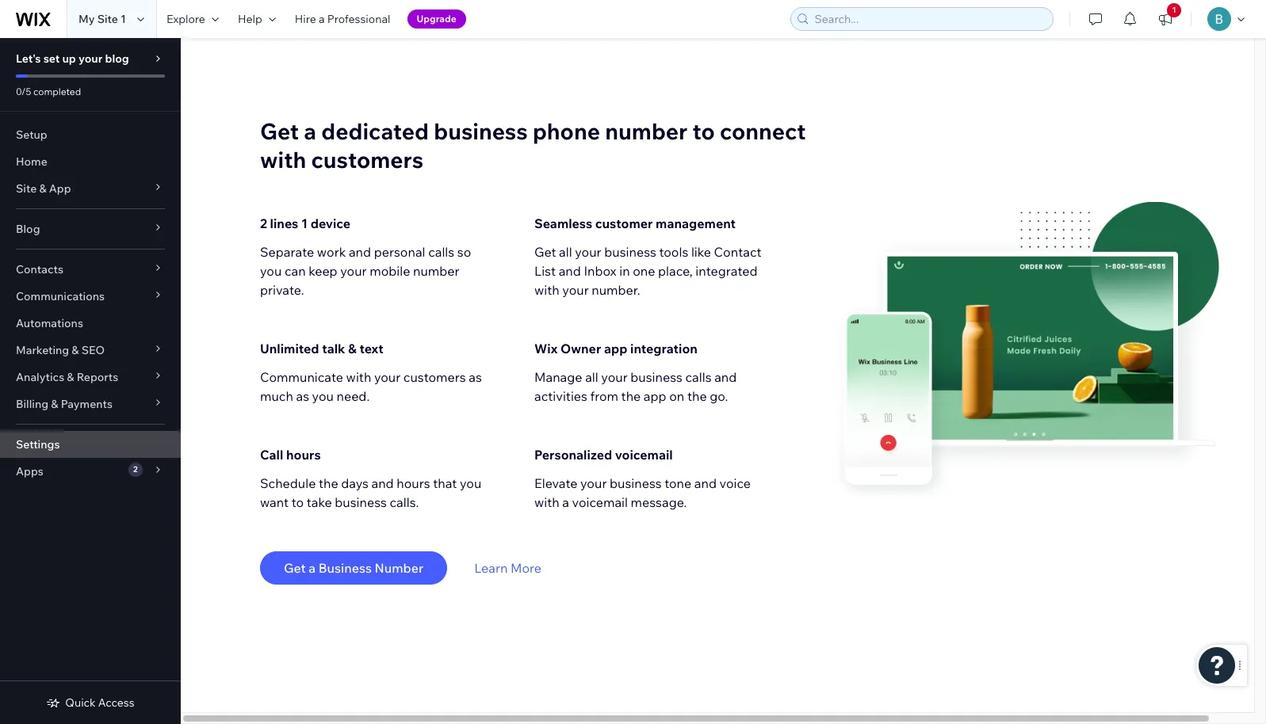 Task type: vqa. For each thing, say whether or not it's contained in the screenshot.


Task type: describe. For each thing, give the bounding box(es) containing it.
set
[[43, 52, 60, 66]]

and inside get all your business tools like contact list and inbox in one place, integrated with your number.
[[559, 263, 581, 279]]

site & app button
[[0, 175, 181, 202]]

elevate your business tone and voice with a voicemail message.
[[534, 476, 751, 511]]

quick access button
[[46, 696, 135, 710]]

0/5 completed
[[16, 86, 81, 98]]

connect
[[720, 117, 806, 145]]

apps
[[16, 465, 43, 479]]

can
[[285, 263, 306, 279]]

blog
[[105, 52, 129, 66]]

2 lines 1 device
[[260, 216, 350, 231]]

you inside "communicate with your customers as much as you need."
[[312, 388, 334, 404]]

one
[[633, 263, 655, 279]]

up
[[62, 52, 76, 66]]

learn more button
[[474, 559, 541, 578]]

your down inbox
[[562, 282, 589, 298]]

hire a professional
[[295, 12, 390, 26]]

so
[[457, 244, 471, 260]]

hire
[[295, 12, 316, 26]]

keep
[[309, 263, 337, 279]]

help
[[238, 12, 262, 26]]

wix
[[534, 341, 558, 357]]

analytics & reports button
[[0, 364, 181, 391]]

take
[[307, 495, 332, 511]]

your inside sidebar element
[[78, 52, 102, 66]]

2 horizontal spatial the
[[687, 388, 707, 404]]

communicate
[[260, 369, 343, 385]]

get all your business tools like contact list and inbox in one place, integrated with your number.
[[534, 244, 762, 298]]

billing & payments
[[16, 397, 113, 411]]

manage
[[534, 369, 582, 385]]

place,
[[658, 263, 693, 279]]

want
[[260, 495, 289, 511]]

0 horizontal spatial hours
[[286, 447, 321, 463]]

0 vertical spatial voicemail
[[615, 447, 673, 463]]

all for manage
[[585, 369, 598, 385]]

days
[[341, 476, 369, 492]]

owner
[[560, 341, 601, 357]]

wix owner app integration
[[534, 341, 698, 357]]

marketing & seo button
[[0, 337, 181, 364]]

talk
[[322, 341, 345, 357]]

get a business number button
[[260, 552, 447, 585]]

work
[[317, 244, 346, 260]]

professional
[[327, 12, 390, 26]]

& for payments
[[51, 397, 58, 411]]

payments
[[61, 397, 113, 411]]

site inside popup button
[[16, 182, 37, 196]]

a for get a business number
[[309, 561, 316, 576]]

automations
[[16, 316, 83, 331]]

& for seo
[[72, 343, 79, 358]]

analytics & reports
[[16, 370, 118, 385]]

lines
[[270, 216, 298, 231]]

settings link
[[0, 431, 181, 458]]

calls for so
[[428, 244, 454, 260]]

get for and
[[534, 244, 556, 260]]

billing
[[16, 397, 48, 411]]

site & app
[[16, 182, 71, 196]]

management
[[656, 216, 736, 231]]

to inside get a dedicated business phone number to connect with customers
[[693, 117, 715, 145]]

my
[[78, 12, 95, 26]]

personalized
[[534, 447, 612, 463]]

calls for and
[[685, 369, 712, 385]]

hire a professional link
[[285, 0, 400, 38]]

1 for my site 1
[[121, 12, 126, 26]]

need.
[[337, 388, 370, 404]]

dedicated
[[321, 117, 429, 145]]

business for customers
[[434, 117, 528, 145]]

a for hire a professional
[[319, 12, 325, 26]]

manage all your business calls and activities from the app on the go.
[[534, 369, 737, 404]]

sidebar element
[[0, 38, 181, 725]]

help button
[[228, 0, 285, 38]]

customers inside "communicate with your customers as much as you need."
[[403, 369, 466, 385]]

message.
[[631, 495, 687, 511]]

number.
[[592, 282, 640, 298]]

& for app
[[39, 182, 46, 196]]

get a business number
[[284, 561, 423, 576]]

calls.
[[390, 495, 419, 511]]

your inside "communicate with your customers as much as you need."
[[374, 369, 401, 385]]

upgrade
[[417, 13, 456, 25]]

with inside "communicate with your customers as much as you need."
[[346, 369, 371, 385]]

business for inbox
[[604, 244, 656, 260]]

you for lines
[[260, 263, 282, 279]]

communications
[[16, 289, 105, 304]]

my site 1
[[78, 12, 126, 26]]

business inside "schedule the days and hours that you want to take business calls."
[[335, 495, 387, 511]]

and inside elevate your business tone and voice with a voicemail message.
[[694, 476, 717, 492]]

communications button
[[0, 283, 181, 310]]

marketing
[[16, 343, 69, 358]]

learn
[[474, 561, 508, 576]]

private.
[[260, 282, 304, 298]]

learn more
[[474, 561, 541, 576]]

get a dedicated business phone number to connect with customers
[[260, 117, 806, 174]]

in
[[619, 263, 630, 279]]



Task type: locate. For each thing, give the bounding box(es) containing it.
1 horizontal spatial the
[[621, 388, 641, 404]]

0 vertical spatial app
[[604, 341, 627, 357]]

1 horizontal spatial to
[[693, 117, 715, 145]]

device
[[310, 216, 350, 231]]

a left business
[[309, 561, 316, 576]]

quick access
[[65, 696, 135, 710]]

a left dedicated
[[304, 117, 316, 145]]

1 vertical spatial all
[[585, 369, 598, 385]]

your down text
[[374, 369, 401, 385]]

hours inside "schedule the days and hours that you want to take business calls."
[[397, 476, 430, 492]]

inbox
[[584, 263, 616, 279]]

0 horizontal spatial calls
[[428, 244, 454, 260]]

personal
[[374, 244, 425, 260]]

number
[[375, 561, 423, 576]]

1 vertical spatial site
[[16, 182, 37, 196]]

& right billing
[[51, 397, 58, 411]]

0 horizontal spatial 1
[[121, 12, 126, 26]]

with down list
[[534, 282, 559, 298]]

1 vertical spatial voicemail
[[572, 495, 628, 511]]

1 vertical spatial 2
[[133, 465, 138, 475]]

with down elevate
[[534, 495, 559, 511]]

billing & payments button
[[0, 391, 181, 418]]

1 horizontal spatial hours
[[397, 476, 430, 492]]

0 horizontal spatial 2
[[133, 465, 138, 475]]

1 for 2 lines 1 device
[[301, 216, 308, 231]]

much
[[260, 388, 293, 404]]

0 vertical spatial calls
[[428, 244, 454, 260]]

0 vertical spatial to
[[693, 117, 715, 145]]

list
[[534, 263, 556, 279]]

your down work
[[340, 263, 367, 279]]

tools
[[659, 244, 688, 260]]

& left the seo
[[72, 343, 79, 358]]

your inside manage all your business calls and activities from the app on the go.
[[601, 369, 628, 385]]

& left reports
[[67, 370, 74, 385]]

& right talk
[[348, 341, 357, 357]]

upgrade button
[[407, 10, 466, 29]]

2 left lines on the top left of the page
[[260, 216, 267, 231]]

integrated
[[696, 263, 757, 279]]

2 down settings link
[[133, 465, 138, 475]]

the right from
[[621, 388, 641, 404]]

on
[[669, 388, 684, 404]]

calls up go.
[[685, 369, 712, 385]]

0 vertical spatial customers
[[311, 146, 424, 174]]

0 vertical spatial as
[[469, 369, 482, 385]]

1 vertical spatial as
[[296, 388, 309, 404]]

go.
[[710, 388, 728, 404]]

&
[[39, 182, 46, 196], [348, 341, 357, 357], [72, 343, 79, 358], [67, 370, 74, 385], [51, 397, 58, 411]]

app right "owner"
[[604, 341, 627, 357]]

a inside button
[[309, 561, 316, 576]]

phone
[[533, 117, 600, 145]]

1 vertical spatial app
[[644, 388, 666, 404]]

explore
[[166, 12, 205, 26]]

automations link
[[0, 310, 181, 337]]

the inside "schedule the days and hours that you want to take business calls."
[[319, 476, 338, 492]]

0 horizontal spatial app
[[604, 341, 627, 357]]

& inside "dropdown button"
[[51, 397, 58, 411]]

elevate
[[534, 476, 578, 492]]

1 vertical spatial customers
[[403, 369, 466, 385]]

calls left so
[[428, 244, 454, 260]]

get inside get all your business tools like contact list and inbox in one place, integrated with your number.
[[534, 244, 556, 260]]

schedule
[[260, 476, 316, 492]]

voicemail up elevate your business tone and voice with a voicemail message.
[[615, 447, 673, 463]]

1 horizontal spatial all
[[585, 369, 598, 385]]

a right hire
[[319, 12, 325, 26]]

tone
[[665, 476, 692, 492]]

0 horizontal spatial the
[[319, 476, 338, 492]]

call
[[260, 447, 283, 463]]

you for hours
[[460, 476, 481, 492]]

calls inside separate work and personal calls so you can keep your mobile number private.
[[428, 244, 454, 260]]

and right 'days'
[[371, 476, 394, 492]]

seamless
[[534, 216, 592, 231]]

0 horizontal spatial as
[[296, 388, 309, 404]]

voicemail inside elevate your business tone and voice with a voicemail message.
[[572, 495, 628, 511]]

your down 'personalized voicemail'
[[580, 476, 607, 492]]

you inside "schedule the days and hours that you want to take business calls."
[[460, 476, 481, 492]]

to left connect
[[693, 117, 715, 145]]

reports
[[77, 370, 118, 385]]

a for get a dedicated business phone number to connect with customers
[[304, 117, 316, 145]]

get inside get a dedicated business phone number to connect with customers
[[260, 117, 299, 145]]

unlimited
[[260, 341, 319, 357]]

all inside get all your business tools like contact list and inbox in one place, integrated with your number.
[[559, 244, 572, 260]]

1 inside 1 button
[[1172, 5, 1176, 15]]

1 vertical spatial hours
[[397, 476, 430, 492]]

quick
[[65, 696, 96, 710]]

with up need.
[[346, 369, 371, 385]]

setup
[[16, 128, 47, 142]]

2 horizontal spatial you
[[460, 476, 481, 492]]

you down communicate
[[312, 388, 334, 404]]

0 vertical spatial number
[[605, 117, 688, 145]]

1 horizontal spatial as
[[469, 369, 482, 385]]

2 for 2
[[133, 465, 138, 475]]

all inside manage all your business calls and activities from the app on the go.
[[585, 369, 598, 385]]

site right my
[[97, 12, 118, 26]]

2 vertical spatial you
[[460, 476, 481, 492]]

analytics
[[16, 370, 64, 385]]

app inside manage all your business calls and activities from the app on the go.
[[644, 388, 666, 404]]

the up take
[[319, 476, 338, 492]]

separate work and personal calls so you can keep your mobile number private.
[[260, 244, 471, 298]]

separate
[[260, 244, 314, 260]]

get inside button
[[284, 561, 306, 576]]

schedule the days and hours that you want to take business calls.
[[260, 476, 481, 511]]

your up inbox
[[575, 244, 601, 260]]

1 vertical spatial get
[[534, 244, 556, 260]]

let's set up your blog
[[16, 52, 129, 66]]

1 horizontal spatial calls
[[685, 369, 712, 385]]

all
[[559, 244, 572, 260], [585, 369, 598, 385]]

& inside dropdown button
[[72, 343, 79, 358]]

get for with
[[260, 117, 299, 145]]

communicate with your customers as much as you need.
[[260, 369, 482, 404]]

Search... field
[[810, 8, 1048, 30]]

business
[[434, 117, 528, 145], [604, 244, 656, 260], [630, 369, 683, 385], [610, 476, 662, 492], [335, 495, 387, 511]]

you
[[260, 263, 282, 279], [312, 388, 334, 404], [460, 476, 481, 492]]

0 horizontal spatial site
[[16, 182, 37, 196]]

like
[[691, 244, 711, 260]]

all up from
[[585, 369, 598, 385]]

voicemail
[[615, 447, 673, 463], [572, 495, 628, 511]]

the
[[621, 388, 641, 404], [687, 388, 707, 404], [319, 476, 338, 492]]

number
[[605, 117, 688, 145], [413, 263, 459, 279]]

to
[[693, 117, 715, 145], [292, 495, 304, 511]]

business inside elevate your business tone and voice with a voicemail message.
[[610, 476, 662, 492]]

0 vertical spatial you
[[260, 263, 282, 279]]

& left app
[[39, 182, 46, 196]]

app left the on
[[644, 388, 666, 404]]

from
[[590, 388, 618, 404]]

1 horizontal spatial you
[[312, 388, 334, 404]]

2 vertical spatial get
[[284, 561, 306, 576]]

customer
[[595, 216, 653, 231]]

2 inside sidebar element
[[133, 465, 138, 475]]

you up 'private.'
[[260, 263, 282, 279]]

0 horizontal spatial number
[[413, 263, 459, 279]]

and inside manage all your business calls and activities from the app on the go.
[[714, 369, 737, 385]]

0 vertical spatial all
[[559, 244, 572, 260]]

1 vertical spatial number
[[413, 263, 459, 279]]

calls inside manage all your business calls and activities from the app on the go.
[[685, 369, 712, 385]]

the right the on
[[687, 388, 707, 404]]

1 vertical spatial you
[[312, 388, 334, 404]]

call hours
[[260, 447, 321, 463]]

and right tone
[[694, 476, 717, 492]]

let's
[[16, 52, 41, 66]]

your up from
[[601, 369, 628, 385]]

settings
[[16, 438, 60, 452]]

2
[[260, 216, 267, 231], [133, 465, 138, 475]]

& for reports
[[67, 370, 74, 385]]

business for app
[[630, 369, 683, 385]]

mobile
[[370, 263, 410, 279]]

you inside separate work and personal calls so you can keep your mobile number private.
[[260, 263, 282, 279]]

more
[[511, 561, 541, 576]]

voicemail down 'personalized voicemail'
[[572, 495, 628, 511]]

business inside get a dedicated business phone number to connect with customers
[[434, 117, 528, 145]]

hours right call
[[286, 447, 321, 463]]

1 vertical spatial to
[[292, 495, 304, 511]]

completed
[[33, 86, 81, 98]]

number inside get a dedicated business phone number to connect with customers
[[605, 117, 688, 145]]

and up go.
[[714, 369, 737, 385]]

1 horizontal spatial number
[[605, 117, 688, 145]]

0 horizontal spatial you
[[260, 263, 282, 279]]

integration
[[630, 341, 698, 357]]

contact
[[714, 244, 762, 260]]

business inside manage all your business calls and activities from the app on the go.
[[630, 369, 683, 385]]

and right work
[[349, 244, 371, 260]]

that
[[433, 476, 457, 492]]

1 vertical spatial calls
[[685, 369, 712, 385]]

customers
[[311, 146, 424, 174], [403, 369, 466, 385]]

and right list
[[559, 263, 581, 279]]

customers inside get a dedicated business phone number to connect with customers
[[311, 146, 424, 174]]

1 horizontal spatial app
[[644, 388, 666, 404]]

1 button
[[1148, 0, 1183, 38]]

all down seamless
[[559, 244, 572, 260]]

activities
[[534, 388, 587, 404]]

and inside separate work and personal calls so you can keep your mobile number private.
[[349, 244, 371, 260]]

2 horizontal spatial 1
[[1172, 5, 1176, 15]]

1 horizontal spatial 1
[[301, 216, 308, 231]]

personalized voicemail
[[534, 447, 673, 463]]

0 vertical spatial site
[[97, 12, 118, 26]]

contacts button
[[0, 256, 181, 283]]

1
[[1172, 5, 1176, 15], [121, 12, 126, 26], [301, 216, 308, 231]]

your inside separate work and personal calls so you can keep your mobile number private.
[[340, 263, 367, 279]]

business inside get all your business tools like contact list and inbox in one place, integrated with your number.
[[604, 244, 656, 260]]

your inside elevate your business tone and voice with a voicemail message.
[[580, 476, 607, 492]]

blog button
[[0, 216, 181, 243]]

home link
[[0, 148, 181, 175]]

with up lines on the top left of the page
[[260, 146, 306, 174]]

all for get
[[559, 244, 572, 260]]

with inside get a dedicated business phone number to connect with customers
[[260, 146, 306, 174]]

1 horizontal spatial site
[[97, 12, 118, 26]]

to down schedule in the left of the page
[[292, 495, 304, 511]]

0 vertical spatial 2
[[260, 216, 267, 231]]

to inside "schedule the days and hours that you want to take business calls."
[[292, 495, 304, 511]]

as
[[469, 369, 482, 385], [296, 388, 309, 404]]

setup link
[[0, 121, 181, 148]]

with inside get all your business tools like contact list and inbox in one place, integrated with your number.
[[534, 282, 559, 298]]

hours up calls.
[[397, 476, 430, 492]]

site down home
[[16, 182, 37, 196]]

0 horizontal spatial all
[[559, 244, 572, 260]]

your right 'up'
[[78, 52, 102, 66]]

unlimited talk & text
[[260, 341, 383, 357]]

and inside "schedule the days and hours that you want to take business calls."
[[371, 476, 394, 492]]

with
[[260, 146, 306, 174], [534, 282, 559, 298], [346, 369, 371, 385], [534, 495, 559, 511]]

0 horizontal spatial to
[[292, 495, 304, 511]]

a inside elevate your business tone and voice with a voicemail message.
[[562, 495, 569, 511]]

with inside elevate your business tone and voice with a voicemail message.
[[534, 495, 559, 511]]

0 vertical spatial hours
[[286, 447, 321, 463]]

number inside separate work and personal calls so you can keep your mobile number private.
[[413, 263, 459, 279]]

a down elevate
[[562, 495, 569, 511]]

a inside get a dedicated business phone number to connect with customers
[[304, 117, 316, 145]]

business
[[318, 561, 372, 576]]

2 for 2 lines 1 device
[[260, 216, 267, 231]]

you right that
[[460, 476, 481, 492]]

seamless customer management
[[534, 216, 736, 231]]

0 vertical spatial get
[[260, 117, 299, 145]]

1 horizontal spatial 2
[[260, 216, 267, 231]]

site
[[97, 12, 118, 26], [16, 182, 37, 196]]



